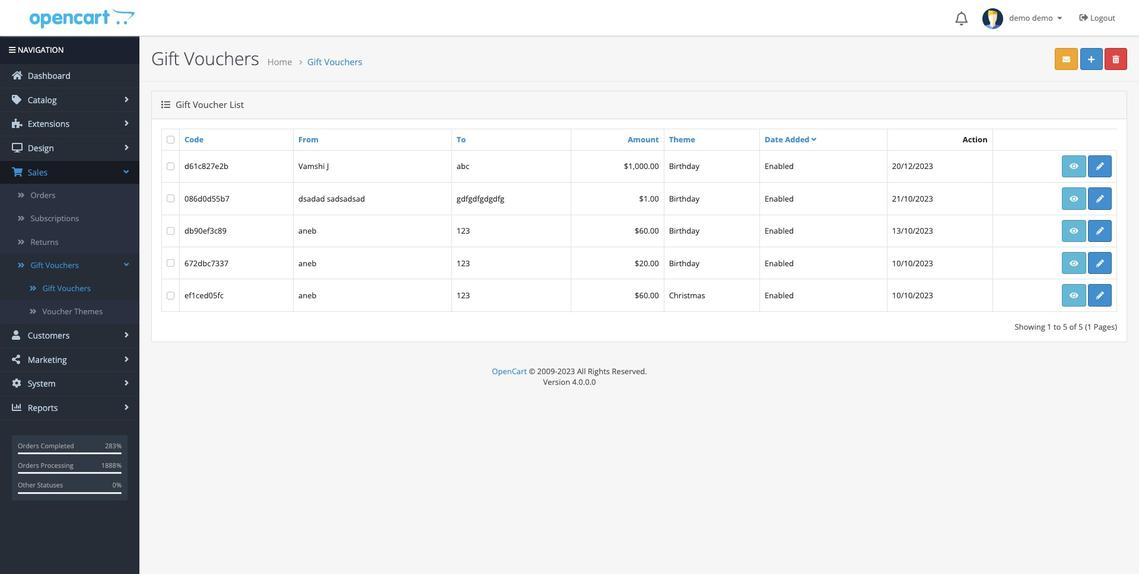 Task type: describe. For each thing, give the bounding box(es) containing it.
vamshi j
[[299, 161, 329, 172]]

subscriptions link
[[0, 207, 140, 231]]

2009-
[[538, 366, 558, 377]]

demo demo image
[[983, 8, 1004, 29]]

amount
[[628, 134, 659, 145]]

$1.00
[[640, 193, 659, 204]]

$1,000.00
[[624, 161, 659, 172]]

10/10/2023 for christmas
[[893, 290, 934, 301]]

subscriptions
[[30, 213, 79, 224]]

view order image for 13/10/2023
[[1070, 227, 1079, 235]]

dsadad
[[299, 193, 325, 204]]

catalog link
[[0, 88, 140, 112]]

086d0d55b7
[[185, 193, 230, 204]]

2023
[[558, 366, 575, 377]]

orders for orders processing
[[18, 461, 39, 470]]

d61c827e2b
[[185, 161, 229, 172]]

added
[[786, 134, 810, 145]]

showing
[[1015, 322, 1046, 332]]

10/10/2023 for birthday
[[893, 258, 934, 269]]

enabled for 672dbc7337
[[765, 258, 794, 269]]

sadsadsad
[[327, 193, 365, 204]]

home
[[268, 56, 292, 68]]

gdfgdfgdgdfg
[[457, 193, 505, 204]]

view order image for 21/10/2023
[[1070, 195, 1079, 203]]

home image
[[12, 71, 23, 80]]

showing 1 to 5 of 5 (1 pages)
[[1015, 322, 1118, 332]]

share alt image
[[12, 355, 23, 364]]

reserved.
[[612, 366, 647, 377]]

$60.00 for birthday
[[635, 226, 659, 236]]

desktop image
[[12, 143, 23, 153]]

puzzle piece image
[[12, 119, 23, 128]]

orders processing
[[18, 461, 73, 470]]

edit image for d61c827e2b
[[1097, 163, 1105, 171]]

opencart © 2009-2023 all rights reserved. version 4.0.0.0
[[492, 366, 647, 388]]

13/10/2023
[[893, 226, 934, 236]]

extensions
[[26, 118, 70, 130]]

logout link
[[1071, 0, 1128, 36]]

672dbc7337
[[185, 258, 229, 269]]

marketing
[[26, 354, 67, 366]]

theme link
[[669, 134, 696, 145]]

123 for db90ef3c89
[[457, 226, 470, 236]]

orders for orders
[[30, 190, 56, 201]]

vouchers for gift vouchers link below returns
[[45, 260, 79, 271]]

design
[[26, 142, 54, 154]]

21/10/2023
[[893, 193, 934, 204]]

orders for orders completed
[[18, 441, 39, 450]]

customers
[[26, 330, 70, 342]]

$20.00
[[635, 258, 659, 269]]

statuses
[[37, 481, 63, 490]]

rights
[[588, 366, 610, 377]]

1 5 from the left
[[1064, 322, 1068, 332]]

edit image for 672dbc7337
[[1097, 260, 1105, 267]]

birthday for $1.00
[[669, 193, 700, 204]]

db90ef3c89
[[185, 226, 227, 236]]

bell image
[[956, 11, 968, 26]]

code link
[[185, 134, 204, 145]]

system link
[[0, 372, 140, 396]]

$60.00 for christmas
[[635, 290, 659, 301]]

theme
[[669, 134, 696, 145]]

date added
[[765, 134, 810, 145]]

from
[[299, 134, 319, 145]]

themes
[[74, 306, 103, 317]]

voucher themes
[[42, 306, 103, 317]]

catalog
[[26, 94, 57, 106]]

123 for 672dbc7337
[[457, 258, 470, 269]]

demo demo
[[1004, 12, 1056, 23]]

returns link
[[0, 231, 140, 254]]

to link
[[457, 134, 466, 145]]

list image
[[161, 101, 170, 109]]

vouchers for gift vouchers link over voucher themes at the left of the page
[[57, 283, 91, 294]]

date
[[765, 134, 784, 145]]

gift right list icon
[[176, 99, 191, 111]]

gift for gift vouchers link to the right of home at the left top
[[308, 56, 322, 68]]

orders link
[[0, 184, 140, 207]]

view order image for birthday
[[1070, 260, 1079, 267]]

283%
[[105, 441, 122, 450]]

dashboard link
[[0, 64, 140, 88]]

(1
[[1086, 322, 1092, 332]]

christmas
[[669, 290, 706, 301]]

bars image
[[9, 46, 16, 54]]

to
[[1054, 322, 1062, 332]]

1 horizontal spatial voucher
[[193, 99, 227, 111]]

customers link
[[0, 324, 140, 348]]

demo demo link
[[977, 0, 1071, 36]]

other
[[18, 481, 36, 490]]

other statuses
[[18, 481, 63, 490]]



Task type: locate. For each thing, give the bounding box(es) containing it.
4 enabled from the top
[[765, 258, 794, 269]]

voucher left list
[[193, 99, 227, 111]]

0 vertical spatial 123
[[457, 226, 470, 236]]

1888%
[[101, 461, 122, 470]]

logout
[[1091, 12, 1116, 23]]

10/10/2023
[[893, 258, 934, 269], [893, 290, 934, 301]]

birthday for $20.00
[[669, 258, 700, 269]]

vamshi
[[299, 161, 325, 172]]

3 enabled from the top
[[765, 226, 794, 236]]

1 vertical spatial view order image
[[1070, 195, 1079, 203]]

enabled for db90ef3c89
[[765, 226, 794, 236]]

edit image for 086d0d55b7
[[1097, 195, 1105, 203]]

gift vouchers for gift vouchers link below returns
[[30, 260, 79, 271]]

design link
[[0, 137, 140, 160]]

code
[[185, 134, 204, 145]]

2 birthday from the top
[[669, 193, 700, 204]]

user image
[[12, 331, 23, 340]]

1 vertical spatial aneb
[[299, 258, 317, 269]]

of
[[1070, 322, 1077, 332]]

home link
[[268, 56, 292, 68]]

gift voucher list
[[173, 99, 244, 111]]

all
[[577, 366, 586, 377]]

5 enabled from the top
[[765, 290, 794, 301]]

delete image
[[1113, 56, 1120, 63]]

gift for gift vouchers link below returns
[[30, 260, 43, 271]]

returns
[[30, 237, 59, 247]]

system
[[26, 378, 56, 390]]

extensions link
[[0, 112, 140, 136]]

1 aneb from the top
[[299, 226, 317, 236]]

chart bar image
[[12, 403, 23, 413]]

gift vouchers up voucher themes link
[[42, 283, 91, 294]]

gift vouchers down returns
[[30, 260, 79, 271]]

voucher themes link
[[0, 300, 140, 324]]

gift vouchers link down returns
[[0, 254, 140, 277]]

123 for ef1ced05fc
[[457, 290, 470, 301]]

gift up voucher themes link
[[42, 283, 55, 294]]

navigation
[[16, 45, 64, 55]]

aneb for 672dbc7337
[[299, 258, 317, 269]]

None checkbox
[[167, 136, 175, 143], [167, 195, 175, 203], [167, 227, 175, 235], [167, 292, 175, 300], [167, 136, 175, 143], [167, 195, 175, 203], [167, 227, 175, 235], [167, 292, 175, 300]]

edit image
[[1097, 163, 1105, 171], [1097, 195, 1105, 203], [1097, 227, 1105, 235], [1097, 260, 1105, 267], [1097, 292, 1105, 300]]

1 horizontal spatial 5
[[1079, 322, 1084, 332]]

date added link
[[765, 134, 817, 145]]

gift down returns
[[30, 260, 43, 271]]

$60.00 down $20.00
[[635, 290, 659, 301]]

4.0.0.0
[[573, 377, 596, 388]]

1 vertical spatial view order image
[[1070, 292, 1079, 300]]

tag image
[[12, 95, 23, 104]]

view order image
[[1070, 260, 1079, 267], [1070, 292, 1079, 300]]

1 vertical spatial orders
[[18, 441, 39, 450]]

0 vertical spatial 10/10/2023
[[893, 258, 934, 269]]

aneb for db90ef3c89
[[299, 226, 317, 236]]

0 horizontal spatial demo
[[1010, 12, 1031, 23]]

demo right demo demo image
[[1010, 12, 1031, 23]]

gift vouchers link up voucher themes at the left of the page
[[0, 277, 140, 300]]

0 vertical spatial view order image
[[1070, 163, 1079, 171]]

view order image for 20/12/2023
[[1070, 163, 1079, 171]]

2 view order image from the top
[[1070, 292, 1079, 300]]

dashboard
[[26, 70, 71, 81]]

reports link
[[0, 397, 140, 420]]

action
[[963, 134, 988, 145]]

gift vouchers link right home at the left top
[[308, 56, 363, 68]]

1 10/10/2023 from the top
[[893, 258, 934, 269]]

0 vertical spatial $60.00
[[635, 226, 659, 236]]

aneb
[[299, 226, 317, 236], [299, 258, 317, 269], [299, 290, 317, 301]]

1 view order image from the top
[[1070, 163, 1079, 171]]

2 10/10/2023 from the top
[[893, 290, 934, 301]]

$60.00
[[635, 226, 659, 236], [635, 290, 659, 301]]

dsadad sadsadsad
[[299, 193, 365, 204]]

20/12/2023
[[893, 161, 934, 172]]

2 vertical spatial view order image
[[1070, 227, 1079, 235]]

vouchers for gift vouchers link to the right of home at the left top
[[324, 56, 363, 68]]

birthday for $60.00
[[669, 226, 700, 236]]

amount link
[[628, 134, 659, 145]]

orders inside orders link
[[30, 190, 56, 201]]

1 view order image from the top
[[1070, 260, 1079, 267]]

abc
[[457, 161, 470, 172]]

view order image
[[1070, 163, 1079, 171], [1070, 195, 1079, 203], [1070, 227, 1079, 235]]

None checkbox
[[167, 163, 175, 170], [167, 260, 175, 267], [167, 163, 175, 170], [167, 260, 175, 267]]

5 edit image from the top
[[1097, 292, 1105, 300]]

caret down image
[[1056, 14, 1065, 22]]

2 vertical spatial orders
[[18, 461, 39, 470]]

2 $60.00 from the top
[[635, 290, 659, 301]]

enabled for d61c827e2b
[[765, 161, 794, 172]]

gift vouchers for gift vouchers link to the right of home at the left top
[[308, 56, 363, 68]]

1 vertical spatial voucher
[[42, 306, 72, 317]]

0 vertical spatial voucher
[[193, 99, 227, 111]]

orders down sales on the left top
[[30, 190, 56, 201]]

sales
[[26, 167, 48, 178]]

1 123 from the top
[[457, 226, 470, 236]]

gift vouchers
[[151, 46, 259, 71], [308, 56, 363, 68], [30, 260, 79, 271], [42, 283, 91, 294]]

enabled for 086d0d55b7
[[765, 193, 794, 204]]

reports
[[26, 403, 58, 414]]

1 vertical spatial 123
[[457, 258, 470, 269]]

marketing link
[[0, 348, 140, 372]]

enabled for ef1ced05fc
[[765, 290, 794, 301]]

birthday
[[669, 161, 700, 172], [669, 193, 700, 204], [669, 226, 700, 236], [669, 258, 700, 269]]

0 horizontal spatial 5
[[1064, 322, 1068, 332]]

orders
[[30, 190, 56, 201], [18, 441, 39, 450], [18, 461, 39, 470]]

$60.00 up $20.00
[[635, 226, 659, 236]]

demo left caret down icon
[[1033, 12, 1054, 23]]

2 123 from the top
[[457, 258, 470, 269]]

1 birthday from the top
[[669, 161, 700, 172]]

2 aneb from the top
[[299, 258, 317, 269]]

2 vertical spatial aneb
[[299, 290, 317, 301]]

2 demo from the left
[[1033, 12, 1054, 23]]

0 vertical spatial view order image
[[1070, 260, 1079, 267]]

1 edit image from the top
[[1097, 163, 1105, 171]]

opencart link
[[492, 366, 527, 377]]

gift vouchers for gift vouchers link over voucher themes at the left of the page
[[42, 283, 91, 294]]

pages)
[[1094, 322, 1118, 332]]

sales link
[[0, 161, 140, 184]]

3 aneb from the top
[[299, 290, 317, 301]]

opencart image
[[28, 7, 135, 29]]

gift right home at the left top
[[308, 56, 322, 68]]

1 vertical spatial 10/10/2023
[[893, 290, 934, 301]]

©
[[529, 366, 536, 377]]

demo
[[1010, 12, 1031, 23], [1033, 12, 1054, 23]]

view order image for christmas
[[1070, 292, 1079, 300]]

4 birthday from the top
[[669, 258, 700, 269]]

3 view order image from the top
[[1070, 227, 1079, 235]]

gift vouchers right home at the left top
[[308, 56, 363, 68]]

5 left (1
[[1079, 322, 1084, 332]]

enabled
[[765, 161, 794, 172], [765, 193, 794, 204], [765, 226, 794, 236], [765, 258, 794, 269], [765, 290, 794, 301]]

2 view order image from the top
[[1070, 195, 1079, 203]]

version
[[543, 377, 571, 388]]

gift vouchers link
[[308, 56, 363, 68], [0, 254, 140, 277], [0, 277, 140, 300]]

gift vouchers up gift voucher list
[[151, 46, 259, 71]]

4 edit image from the top
[[1097, 260, 1105, 267]]

2 enabled from the top
[[765, 193, 794, 204]]

opencart
[[492, 366, 527, 377]]

edit image for ef1ced05fc
[[1097, 292, 1105, 300]]

ef1ced05fc
[[185, 290, 224, 301]]

5 left "of"
[[1064, 322, 1068, 332]]

1 $60.00 from the top
[[635, 226, 659, 236]]

voucher up customers
[[42, 306, 72, 317]]

2 5 from the left
[[1079, 322, 1084, 332]]

3 edit image from the top
[[1097, 227, 1105, 235]]

completed
[[41, 441, 74, 450]]

0 vertical spatial orders
[[30, 190, 56, 201]]

orders completed
[[18, 441, 74, 450]]

3 birthday from the top
[[669, 226, 700, 236]]

processing
[[41, 461, 73, 470]]

0 horizontal spatial voucher
[[42, 306, 72, 317]]

aneb for ef1ced05fc
[[299, 290, 317, 301]]

1 enabled from the top
[[765, 161, 794, 172]]

orders up orders processing
[[18, 441, 39, 450]]

to
[[457, 134, 466, 145]]

j
[[327, 161, 329, 172]]

send image
[[1063, 56, 1071, 63]]

gift for gift vouchers link over voucher themes at the left of the page
[[42, 283, 55, 294]]

0%
[[113, 481, 122, 490]]

gift up list icon
[[151, 46, 180, 71]]

0 vertical spatial aneb
[[299, 226, 317, 236]]

sign out alt image
[[1080, 13, 1089, 22]]

1 demo from the left
[[1010, 12, 1031, 23]]

cog image
[[12, 379, 23, 389]]

3 123 from the top
[[457, 290, 470, 301]]

shopping cart image
[[12, 167, 23, 177]]

2 edit image from the top
[[1097, 195, 1105, 203]]

add new image
[[1089, 56, 1095, 63]]

birthday for $1,000.00
[[669, 161, 700, 172]]

from link
[[299, 134, 319, 145]]

1 vertical spatial $60.00
[[635, 290, 659, 301]]

123
[[457, 226, 470, 236], [457, 258, 470, 269], [457, 290, 470, 301]]

orders up other
[[18, 461, 39, 470]]

list
[[230, 99, 244, 111]]

1
[[1048, 322, 1052, 332]]

edit image for db90ef3c89
[[1097, 227, 1105, 235]]

1 horizontal spatial demo
[[1033, 12, 1054, 23]]

2 vertical spatial 123
[[457, 290, 470, 301]]

vouchers
[[184, 46, 259, 71], [324, 56, 363, 68], [45, 260, 79, 271], [57, 283, 91, 294]]

gift
[[151, 46, 180, 71], [308, 56, 322, 68], [176, 99, 191, 111], [30, 260, 43, 271], [42, 283, 55, 294]]



Task type: vqa. For each thing, say whether or not it's contained in the screenshot.


